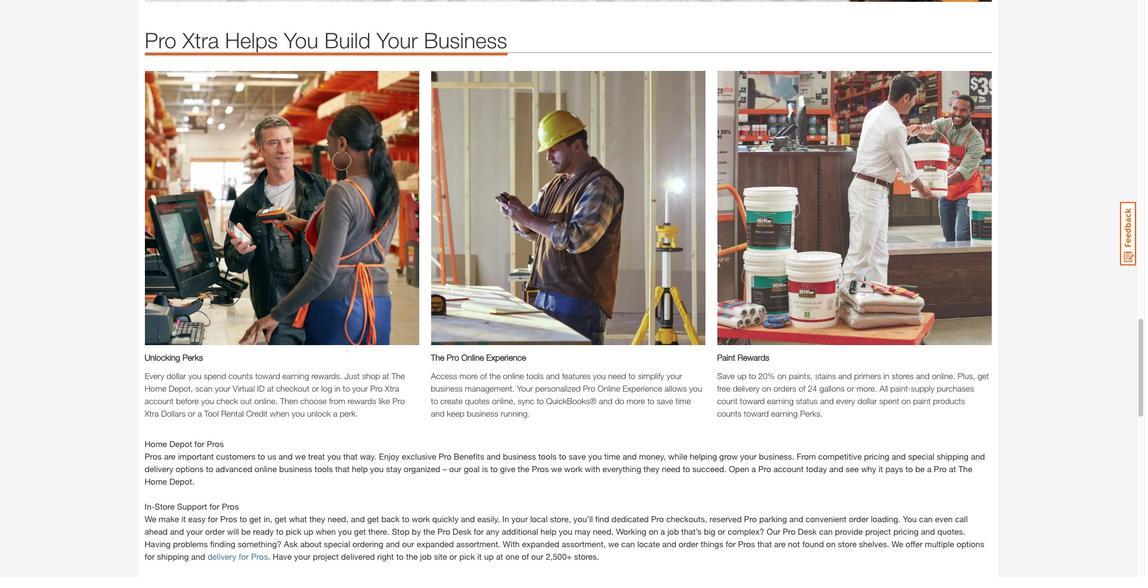 Task type: vqa. For each thing, say whether or not it's contained in the screenshot.
bottommost 'save'
yes



Task type: locate. For each thing, give the bounding box(es) containing it.
0 vertical spatial that
[[343, 451, 358, 462]]

to inside save up to 20% on paints, stains and primers in stores and online. plus, get free delivery on orders of 24 gallons or more. all paint-supply purchases count toward earning status and every dollar spent on paint products counts toward earning perks.
[[749, 371, 756, 381]]

1 horizontal spatial the
[[431, 352, 445, 362]]

you right the features
[[593, 371, 606, 381]]

1 vertical spatial our
[[402, 539, 415, 549]]

2,500+
[[546, 552, 572, 562]]

counts down count
[[717, 408, 742, 419]]

get right plus,
[[978, 371, 989, 381]]

1 vertical spatial need
[[662, 464, 681, 474]]

expanded up "site"
[[417, 539, 454, 549]]

your up allows at the right of the page
[[667, 371, 682, 381]]

supply
[[911, 383, 935, 394]]

0 horizontal spatial project
[[313, 552, 339, 562]]

0 horizontal spatial we
[[295, 451, 306, 462]]

2 vertical spatial our
[[531, 552, 544, 562]]

experience up management.
[[486, 352, 526, 362]]

need up do
[[608, 371, 626, 381]]

and
[[546, 371, 560, 381], [839, 371, 852, 381], [916, 371, 930, 381], [599, 396, 613, 406], [820, 396, 834, 406], [431, 408, 445, 419], [279, 451, 293, 462], [487, 451, 501, 462], [623, 451, 637, 462], [892, 451, 906, 462], [971, 451, 985, 462], [830, 464, 844, 474], [351, 514, 365, 524], [461, 514, 475, 524], [790, 514, 804, 524], [170, 527, 184, 537], [921, 527, 935, 537], [386, 539, 400, 549], [662, 539, 677, 549], [191, 552, 205, 562]]

we left with
[[551, 464, 562, 474]]

1 horizontal spatial time
[[676, 396, 691, 406]]

pricing inside home depot for pros pros are important customers to us and we treat you that way. enjoy exclusive pro benefits and business tools to save you time and money, while helping grow your business. from competitive pricing and special shipping and delivery options to advanced online business tools that help you stay organized – our goal is to give the pros we work with everything they need to succeed. open a pro account today and see why it pays to be a pro at the home depot.
[[864, 451, 890, 462]]

3 home from the top
[[145, 476, 167, 487]]

0 vertical spatial project
[[865, 527, 891, 537]]

1 horizontal spatial shipping
[[937, 451, 969, 462]]

1 vertical spatial shipping
[[157, 552, 189, 562]]

0 vertical spatial the
[[431, 352, 445, 362]]

1 horizontal spatial experience
[[623, 383, 663, 394]]

0 horizontal spatial your
[[377, 27, 418, 53]]

need down while
[[662, 464, 681, 474]]

dollar
[[167, 371, 186, 381], [858, 396, 877, 406]]

0 vertical spatial options
[[176, 464, 204, 474]]

1 vertical spatial time
[[604, 451, 621, 462]]

for up important
[[194, 439, 205, 449]]

home left depot
[[145, 439, 167, 449]]

0 vertical spatial help
[[352, 464, 368, 474]]

to left create
[[431, 396, 438, 406]]

help inside home depot for pros pros are important customers to us and we treat you that way. enjoy exclusive pro benefits and business tools to save you time and money, while helping grow your business. from competitive pricing and special shipping and delivery options to advanced online business tools that help you stay organized – our goal is to give the pros we work with everything they need to succeed. open a pro account today and see why it pays to be a pro at the home depot.
[[352, 464, 368, 474]]

with
[[585, 464, 600, 474]]

or
[[312, 383, 319, 394], [847, 383, 855, 394], [188, 408, 195, 419], [718, 527, 726, 537], [450, 552, 457, 562]]

exclusive
[[402, 451, 436, 462]]

1 vertical spatial experience
[[623, 383, 663, 394]]

of up management.
[[480, 371, 487, 381]]

paint rewards
[[717, 352, 770, 362]]

the up call
[[959, 464, 973, 474]]

1 horizontal spatial project
[[865, 527, 891, 537]]

in right log
[[335, 383, 341, 394]]

you inside 'we make it easy for pros to get in, get what they need, and get back to work quickly and easily. in your local store, you'll find dedicated pro checkouts, reserved pro parking and convenient order loading. you can even call ahead and your order will be ready to pick up when you get there. stop by the pro desk for any additional help you may need. working on a job that's big or complex? our pro desk can provide project pricing and quotes. having problems finding something? ask about special ordering and our expanded assortment. with expanded assortment, we can locate and order things for pros that are not found on store shelves. we offer multiple options for shipping and'
[[903, 514, 917, 524]]

to inside the every dollar you spend counts toward earning rewards. just shop at the home depot, scan your virtual id at checkout or log in to your pro xtra account before you check out online. then choose from rewards like pro xtra dollars or a tool rental credit when you unlock a perk.
[[343, 383, 350, 394]]

0 vertical spatial we
[[295, 451, 306, 462]]

0 vertical spatial need
[[608, 371, 626, 381]]

expanded up 2,500+
[[522, 539, 559, 549]]

0 horizontal spatial need
[[608, 371, 626, 381]]

1 vertical spatial pricing
[[894, 527, 919, 537]]

1 vertical spatial they
[[309, 514, 325, 524]]

when down then
[[270, 408, 290, 419]]

tools
[[527, 371, 544, 381], [539, 451, 557, 462], [315, 464, 333, 474]]

2 horizontal spatial our
[[531, 552, 544, 562]]

found
[[803, 539, 824, 549]]

1 vertical spatial help
[[541, 527, 557, 537]]

it down assortment.
[[477, 552, 482, 562]]

1 vertical spatial you
[[903, 514, 917, 524]]

special inside 'we make it easy for pros to get in, get what they need, and get back to work quickly and easily. in your local store, you'll find dedicated pro checkouts, reserved pro parking and convenient order loading. you can even call ahead and your order will be ready to pick up when you get there. stop by the pro desk for any additional help you may need. working on a job that's big or complex? our pro desk can provide project pricing and quotes. having problems finding something? ask about special ordering and our expanded assortment. with expanded assortment, we can locate and order things for pros that are not found on store shelves. we offer multiple options for shipping and'
[[324, 539, 350, 549]]

that up need,
[[335, 464, 350, 474]]

delivery for pros . have your project delivered right to the job site or pick it up at one of our 2,500+ stores.
[[208, 552, 599, 562]]

up right save
[[738, 371, 747, 381]]

1 horizontal spatial can
[[819, 527, 833, 537]]

to left 20%
[[749, 371, 756, 381]]

gallons
[[820, 383, 845, 394]]

on up locate
[[649, 527, 658, 537]]

shop
[[362, 371, 380, 381]]

online,
[[492, 396, 516, 406]]

experience
[[486, 352, 526, 362], [623, 383, 663, 394]]

when inside 'we make it easy for pros to get in, get what they need, and get back to work quickly and easily. in your local store, you'll find dedicated pro checkouts, reserved pro parking and convenient order loading. you can even call ahead and your order will be ready to pick up when you get there. stop by the pro desk for any additional help you may need. working on a job that's big or complex? our pro desk can provide project pricing and quotes. having problems finding something? ask about special ordering and our expanded assortment. with expanded assortment, we can locate and order things for pros that are not found on store shelves. we offer multiple options for shipping and'
[[316, 527, 336, 537]]

up down assortment.
[[484, 552, 494, 562]]

to left us
[[258, 451, 265, 462]]

1 horizontal spatial are
[[774, 539, 786, 549]]

out
[[240, 396, 252, 406]]

check
[[216, 396, 238, 406]]

the inside 'we make it easy for pros to get in, get what they need, and get back to work quickly and easily. in your local store, you'll find dedicated pro checkouts, reserved pro parking and convenient order loading. you can even call ahead and your order will be ready to pick up when you get there. stop by the pro desk for any additional help you may need. working on a job that's big or complex? our pro desk can provide project pricing and quotes. having problems finding something? ask about special ordering and our expanded assortment. with expanded assortment, we can locate and order things for pros that are not found on store shelves. we offer multiple options for shipping and'
[[423, 527, 435, 537]]

you left build
[[284, 27, 319, 53]]

online. inside save up to 20% on paints, stains and primers in stores and online. plus, get free delivery on orders of 24 gallons or more. all paint-supply purchases count toward earning status and every dollar spent on paint products counts toward earning perks.
[[932, 371, 956, 381]]

2 home from the top
[[145, 439, 167, 449]]

of inside save up to 20% on paints, stains and primers in stores and online. plus, get free delivery on orders of 24 gallons or more. all paint-supply purchases count toward earning status and every dollar spent on paint products counts toward earning perks.
[[799, 383, 806, 394]]

online inside home depot for pros pros are important customers to us and we treat you that way. enjoy exclusive pro benefits and business tools to save you time and money, while helping grow your business. from competitive pricing and special shipping and delivery options to advanced online business tools that help you stay organized – our goal is to give the pros we work with everything they need to succeed. open a pro account today and see why it pays to be a pro at the home depot.
[[255, 464, 277, 474]]

2 vertical spatial up
[[484, 552, 494, 562]]

shipping
[[937, 451, 969, 462], [157, 552, 189, 562]]

all
[[880, 383, 888, 394]]

need inside home depot for pros pros are important customers to us and we treat you that way. enjoy exclusive pro benefits and business tools to save you time and money, while helping grow your business. from competitive pricing and special shipping and delivery options to advanced online business tools that help you stay organized – our goal is to give the pros we work with everything they need to succeed. open a pro account today and see why it pays to be a pro at the home depot.
[[662, 464, 681, 474]]

0 vertical spatial are
[[164, 451, 176, 462]]

0 vertical spatial online
[[503, 371, 524, 381]]

special up delivered
[[324, 539, 350, 549]]

on down 20%
[[762, 383, 771, 394]]

rewards.
[[311, 371, 342, 381]]

loading.
[[871, 514, 901, 524]]

1 vertical spatial online.
[[254, 396, 278, 406]]

online.
[[932, 371, 956, 381], [254, 396, 278, 406]]

be
[[916, 464, 925, 474], [241, 527, 251, 537]]

1 horizontal spatial be
[[916, 464, 925, 474]]

credit
[[246, 408, 268, 419]]

site
[[434, 552, 447, 562]]

help down the local
[[541, 527, 557, 537]]

job left "site"
[[420, 552, 432, 562]]

options down important
[[176, 464, 204, 474]]

advanced
[[216, 464, 252, 474]]

a home depot associate hands paint to a shopping pro. image
[[717, 71, 992, 345]]

up inside 'we make it easy for pros to get in, get what they need, and get back to work quickly and easily. in your local store, you'll find dedicated pro checkouts, reserved pro parking and convenient order loading. you can even call ahead and your order will be ready to pick up when you get there. stop by the pro desk for any additional help you may need. working on a job that's big or complex? our pro desk can provide project pricing and quotes. having problems finding something? ask about special ordering and our expanded assortment. with expanded assortment, we can locate and order things for pros that are not found on store shelves. we offer multiple options for shipping and'
[[304, 527, 313, 537]]

shipping inside 'we make it easy for pros to get in, get what they need, and get back to work quickly and easily. in your local store, you'll find dedicated pro checkouts, reserved pro parking and convenient order loading. you can even call ahead and your order will be ready to pick up when you get there. stop by the pro desk for any additional help you may need. working on a job that's big or complex? our pro desk can provide project pricing and quotes. having problems finding something? ask about special ordering and our expanded assortment. with expanded assortment, we can locate and order things for pros that are not found on store shelves. we offer multiple options for shipping and'
[[157, 552, 189, 562]]

0 vertical spatial delivery
[[733, 383, 760, 394]]

pricing up offer
[[894, 527, 919, 537]]

2 vertical spatial can
[[621, 539, 635, 549]]

at right id in the bottom of the page
[[267, 383, 274, 394]]

that left way.
[[343, 451, 358, 462]]

business down treat
[[279, 464, 312, 474]]

0 vertical spatial can
[[919, 514, 933, 524]]

order up provide
[[849, 514, 869, 524]]

to
[[629, 371, 636, 381], [749, 371, 756, 381], [343, 383, 350, 394], [431, 396, 438, 406], [537, 396, 544, 406], [648, 396, 655, 406], [258, 451, 265, 462], [559, 451, 567, 462], [206, 464, 213, 474], [490, 464, 498, 474], [683, 464, 690, 474], [906, 464, 913, 474], [240, 514, 247, 524], [402, 514, 410, 524], [276, 527, 284, 537], [396, 552, 404, 562]]

1 vertical spatial your
[[517, 383, 533, 394]]

help down way.
[[352, 464, 368, 474]]

for right easy
[[208, 514, 218, 524]]

can down convenient
[[819, 527, 833, 537]]

special
[[908, 451, 935, 462], [324, 539, 350, 549]]

0 horizontal spatial xtra
[[145, 408, 159, 419]]

our
[[767, 527, 781, 537]]

1 expanded from the left
[[417, 539, 454, 549]]

assortment,
[[562, 539, 606, 549]]

pick
[[286, 527, 302, 537], [459, 552, 475, 562]]

for inside home depot for pros pros are important customers to us and we treat you that way. enjoy exclusive pro benefits and business tools to save you time and money, while helping grow your business. from competitive pricing and special shipping and delivery options to advanced online business tools that help you stay organized – our goal is to give the pros we work with everything they need to succeed. open a pro account today and see why it pays to be a pro at the home depot.
[[194, 439, 205, 449]]

reserved
[[710, 514, 742, 524]]

to right is
[[490, 464, 498, 474]]

need inside the access more of the online tools and features you need to simplify your business management. your personalized pro online experience allows you to create quotes online, sync to quickbooks® and do more to save time and keep business running.
[[608, 371, 626, 381]]

1 horizontal spatial expanded
[[522, 539, 559, 549]]

2 vertical spatial it
[[477, 552, 482, 562]]

1 vertical spatial account
[[774, 464, 804, 474]]

2 horizontal spatial the
[[959, 464, 973, 474]]

of for save up to 20% on paints, stains and primers in stores and online. plus, get free delivery on orders of 24 gallons or more. all paint-supply purchases count toward earning status and every dollar spent on paint products counts toward earning perks.
[[799, 383, 806, 394]]

0 horizontal spatial pricing
[[864, 451, 890, 462]]

a home depot associate scans a pro's phone. image
[[145, 71, 419, 345]]

everything
[[603, 464, 641, 474]]

experience down 'simplify'
[[623, 383, 663, 394]]

more right do
[[627, 396, 645, 406]]

we inside 'we make it easy for pros to get in, get what they need, and get back to work quickly and easily. in your local store, you'll find dedicated pro checkouts, reserved pro parking and convenient order loading. you can even call ahead and your order will be ready to pick up when you get there. stop by the pro desk for any additional help you may need. working on a job that's big or complex? our pro desk can provide project pricing and quotes. having problems finding something? ask about special ordering and our expanded assortment. with expanded assortment, we can locate and order things for pros that are not found on store shelves. we offer multiple options for shipping and'
[[608, 539, 619, 549]]

pricing up why
[[864, 451, 890, 462]]

just
[[345, 371, 360, 381]]

the
[[431, 352, 445, 362], [392, 371, 405, 381], [959, 464, 973, 474]]

1 vertical spatial order
[[205, 527, 225, 537]]

account inside the every dollar you spend counts toward earning rewards. just shop at the home depot, scan your virtual id at checkout or log in to your pro xtra account before you check out online. then choose from rewards like pro xtra dollars or a tool rental credit when you unlock a perk.
[[145, 396, 174, 406]]

2 horizontal spatial it
[[879, 464, 883, 474]]

paints,
[[789, 371, 813, 381]]

2 desk from the left
[[798, 527, 817, 537]]

1 horizontal spatial options
[[957, 539, 985, 549]]

1 horizontal spatial up
[[484, 552, 494, 562]]

you down store,
[[559, 527, 573, 537]]

1 horizontal spatial pricing
[[894, 527, 919, 537]]

a left that's
[[661, 527, 665, 537]]

or up the every
[[847, 383, 855, 394]]

you up with
[[589, 451, 602, 462]]

toward down 20%
[[744, 408, 769, 419]]

1 horizontal spatial they
[[644, 464, 660, 474]]

account inside home depot for pros pros are important customers to us and we treat you that way. enjoy exclusive pro benefits and business tools to save you time and money, while helping grow your business. from competitive pricing and special shipping and delivery options to advanced online business tools that help you stay organized – our goal is to give the pros we work with everything they need to succeed. open a pro account today and see why it pays to be a pro at the home depot.
[[774, 464, 804, 474]]

0 vertical spatial online.
[[932, 371, 956, 381]]

.
[[268, 552, 270, 562]]

0 horizontal spatial help
[[352, 464, 368, 474]]

0 horizontal spatial online.
[[254, 396, 278, 406]]

job left that's
[[668, 527, 679, 537]]

you
[[188, 371, 201, 381], [593, 371, 606, 381], [689, 383, 702, 394], [201, 396, 214, 406], [292, 408, 305, 419], [327, 451, 341, 462], [589, 451, 602, 462], [370, 464, 384, 474], [338, 527, 352, 537], [559, 527, 573, 537]]

at right shop
[[382, 371, 389, 381]]

1 vertical spatial of
[[799, 383, 806, 394]]

delivery down finding
[[208, 552, 236, 562]]

helping
[[690, 451, 717, 462]]

1 horizontal spatial need
[[662, 464, 681, 474]]

the right give at the left of the page
[[518, 464, 530, 474]]

quotes.
[[938, 527, 966, 537]]

1 horizontal spatial save
[[657, 396, 674, 406]]

we down need.
[[608, 539, 619, 549]]

sync
[[518, 396, 535, 406]]

0 horizontal spatial the
[[392, 371, 405, 381]]

0 vertical spatial save
[[657, 396, 674, 406]]

our inside 'we make it easy for pros to get in, get what they need, and get back to work quickly and easily. in your local store, you'll find dedicated pro checkouts, reserved pro parking and convenient order loading. you can even call ahead and your order will be ready to pick up when you get there. stop by the pro desk for any additional help you may need. working on a job that's big or complex? our pro desk can provide project pricing and quotes. having problems finding something? ask about special ordering and our expanded assortment. with expanded assortment, we can locate and order things for pros that are not found on store shelves. we offer multiple options for shipping and'
[[402, 539, 415, 549]]

counts inside the every dollar you spend counts toward earning rewards. just shop at the home depot, scan your virtual id at checkout or log in to your pro xtra account before you check out online. then choose from rewards like pro xtra dollars or a tool rental credit when you unlock a perk.
[[229, 371, 253, 381]]

not
[[788, 539, 800, 549]]

before
[[176, 396, 199, 406]]

on up orders on the bottom of page
[[778, 371, 787, 381]]

1 horizontal spatial delivery
[[208, 552, 236, 562]]

0 horizontal spatial delivery
[[145, 464, 173, 474]]

with
[[503, 539, 520, 549]]

counts up virtual
[[229, 371, 253, 381]]

that
[[343, 451, 358, 462], [335, 464, 350, 474], [758, 539, 772, 549]]

shipping down products
[[937, 451, 969, 462]]

1 home from the top
[[145, 383, 166, 394]]

can left the even
[[919, 514, 933, 524]]

0 vertical spatial account
[[145, 396, 174, 406]]

a left tool
[[198, 408, 202, 419]]

1 horizontal spatial you
[[903, 514, 917, 524]]

0 vertical spatial up
[[738, 371, 747, 381]]

you
[[284, 27, 319, 53], [903, 514, 917, 524]]

of right one
[[522, 552, 529, 562]]

toward right count
[[740, 396, 765, 406]]

time down allows at the right of the page
[[676, 396, 691, 406]]

1 vertical spatial we
[[892, 539, 904, 549]]

at up the even
[[949, 464, 956, 474]]

or right "site"
[[450, 552, 457, 562]]

earning
[[283, 371, 309, 381], [767, 396, 794, 406], [771, 408, 798, 419]]

ordering
[[353, 539, 384, 549]]

that inside 'we make it easy for pros to get in, get what they need, and get back to work quickly and easily. in your local store, you'll find dedicated pro checkouts, reserved pro parking and convenient order loading. you can even call ahead and your order will be ready to pick up when you get there. stop by the pro desk for any additional help you may need. working on a job that's big or complex? our pro desk can provide project pricing and quotes. having problems finding something? ask about special ordering and our expanded assortment. with expanded assortment, we can locate and order things for pros that are not found on store shelves. we offer multiple options for shipping and'
[[758, 539, 772, 549]]

to left in, at the left
[[240, 514, 247, 524]]

1 vertical spatial dollar
[[858, 396, 877, 406]]

home inside the every dollar you spend counts toward earning rewards. just shop at the home depot, scan your virtual id at checkout or log in to your pro xtra account before you check out online. then choose from rewards like pro xtra dollars or a tool rental credit when you unlock a perk.
[[145, 383, 166, 394]]

can
[[919, 514, 933, 524], [819, 527, 833, 537], [621, 539, 635, 549]]

2 vertical spatial delivery
[[208, 552, 236, 562]]

1 horizontal spatial when
[[316, 527, 336, 537]]

allows
[[665, 383, 687, 394]]

1 vertical spatial when
[[316, 527, 336, 537]]

that down our
[[758, 539, 772, 549]]

xtra
[[182, 27, 219, 53], [385, 383, 399, 394], [145, 408, 159, 419]]

the inside home depot for pros pros are important customers to us and we treat you that way. enjoy exclusive pro benefits and business tools to save you time and money, while helping grow your business. from competitive pricing and special shipping and delivery options to advanced online business tools that help you stay organized – our goal is to give the pros we work with everything they need to succeed. open a pro account today and see why it pays to be a pro at the home depot.
[[959, 464, 973, 474]]

are down our
[[774, 539, 786, 549]]

status
[[796, 396, 818, 406]]

customers
[[216, 451, 255, 462]]

free
[[717, 383, 731, 394]]

up
[[738, 371, 747, 381], [304, 527, 313, 537], [484, 552, 494, 562]]

pro
[[145, 27, 177, 53], [447, 352, 459, 362], [370, 383, 383, 394], [583, 383, 596, 394], [393, 396, 405, 406], [439, 451, 452, 462], [759, 464, 771, 474], [934, 464, 947, 474], [651, 514, 664, 524], [744, 514, 757, 524], [438, 527, 450, 537], [783, 527, 796, 537]]

0 horizontal spatial when
[[270, 408, 290, 419]]

1 vertical spatial up
[[304, 527, 313, 537]]

1 horizontal spatial desk
[[798, 527, 817, 537]]

1 vertical spatial save
[[569, 451, 586, 462]]

toward inside the every dollar you spend counts toward earning rewards. just shop at the home depot, scan your virtual id at checkout or log in to your pro xtra account before you check out online. then choose from rewards like pro xtra dollars or a tool rental credit when you unlock a perk.
[[255, 371, 280, 381]]

locate
[[637, 539, 660, 549]]

commercial revolving charge card image
[[145, 0, 992, 2]]

in up all
[[884, 371, 890, 381]]

have
[[273, 552, 292, 562]]

2 vertical spatial that
[[758, 539, 772, 549]]

in inside the every dollar you spend counts toward earning rewards. just shop at the home depot, scan your virtual id at checkout or log in to your pro xtra account before you check out online. then choose from rewards like pro xtra dollars or a tool rental credit when you unlock a perk.
[[335, 383, 341, 394]]

1 horizontal spatial in
[[884, 371, 890, 381]]

1 vertical spatial it
[[181, 514, 186, 524]]

home down every
[[145, 383, 166, 394]]

delivery up depot.
[[145, 464, 173, 474]]

job inside 'we make it easy for pros to get in, get what they need, and get back to work quickly and easily. in your local store, you'll find dedicated pro checkouts, reserved pro parking and convenient order loading. you can even call ahead and your order will be ready to pick up when you get there. stop by the pro desk for any additional help you may need. working on a job that's big or complex? our pro desk can provide project pricing and quotes. having problems finding something? ask about special ordering and our expanded assortment. with expanded assortment, we can locate and order things for pros that are not found on store shelves. we offer multiple options for shipping and'
[[668, 527, 679, 537]]

can down working
[[621, 539, 635, 549]]

home up 'in-'
[[145, 476, 167, 487]]

will
[[227, 527, 239, 537]]

2 horizontal spatial up
[[738, 371, 747, 381]]

see
[[846, 464, 859, 474]]

like
[[379, 396, 390, 406]]

help
[[352, 464, 368, 474], [541, 527, 557, 537]]

access
[[431, 371, 457, 381]]

are inside 'we make it easy for pros to get in, get what they need, and get back to work quickly and easily. in your local store, you'll find dedicated pro checkouts, reserved pro parking and convenient order loading. you can even call ahead and your order will be ready to pick up when you get there. stop by the pro desk for any additional help you may need. working on a job that's big or complex? our pro desk can provide project pricing and quotes. having problems finding something? ask about special ordering and our expanded assortment. with expanded assortment, we can locate and order things for pros that are not found on store shelves. we offer multiple options for shipping and'
[[774, 539, 786, 549]]

your inside home depot for pros pros are important customers to us and we treat you that way. enjoy exclusive pro benefits and business tools to save you time and money, while helping grow your business. from competitive pricing and special shipping and delivery options to advanced online business tools that help you stay organized – our goal is to give the pros we work with everything they need to succeed. open a pro account today and see why it pays to be a pro at the home depot.
[[740, 451, 757, 462]]

our right –
[[449, 464, 462, 474]]

delivery inside home depot for pros pros are important customers to us and we treat you that way. enjoy exclusive pro benefits and business tools to save you time and money, while helping grow your business. from competitive pricing and special shipping and delivery options to advanced online business tools that help you stay organized – our goal is to give the pros we work with everything they need to succeed. open a pro account today and see why it pays to be a pro at the home depot.
[[145, 464, 173, 474]]

20%
[[759, 371, 775, 381]]

more down the pro online experience
[[460, 371, 478, 381]]

toward
[[255, 371, 280, 381], [740, 396, 765, 406], [744, 408, 769, 419]]

delivery inside save up to 20% on paints, stains and primers in stores and online. plus, get free delivery on orders of 24 gallons or more. all paint-supply purchases count toward earning status and every dollar spent on paint products counts toward earning perks.
[[733, 383, 760, 394]]

in-store support for pros
[[145, 501, 239, 512]]

today
[[806, 464, 827, 474]]

1 vertical spatial in
[[335, 383, 341, 394]]

pros
[[207, 439, 224, 449], [145, 451, 162, 462], [532, 464, 549, 474], [222, 501, 239, 512], [220, 514, 237, 524], [738, 539, 755, 549], [251, 552, 268, 562]]

to left 'simplify'
[[629, 371, 636, 381]]

xtra left dollars
[[145, 408, 159, 419]]

you down then
[[292, 408, 305, 419]]

1 vertical spatial xtra
[[385, 383, 399, 394]]

count
[[717, 396, 738, 406]]

pro inside the access more of the online tools and features you need to simplify your business management. your personalized pro online experience allows you to create quotes online, sync to quickbooks® and do more to save time and keep business running.
[[583, 383, 596, 394]]

0 horizontal spatial can
[[621, 539, 635, 549]]

save inside home depot for pros pros are important customers to us and we treat you that way. enjoy exclusive pro benefits and business tools to save you time and money, while helping grow your business. from competitive pricing and special shipping and delivery options to advanced online business tools that help you stay organized – our goal is to give the pros we work with everything they need to succeed. open a pro account today and see why it pays to be a pro at the home depot.
[[569, 451, 586, 462]]

1 desk from the left
[[453, 527, 472, 537]]

your up open on the right bottom
[[740, 451, 757, 462]]

0 horizontal spatial more
[[460, 371, 478, 381]]

local
[[530, 514, 548, 524]]

xtra left helps
[[182, 27, 219, 53]]

quotes
[[465, 396, 490, 406]]

xtra up like
[[385, 383, 399, 394]]

1 horizontal spatial job
[[668, 527, 679, 537]]

0 horizontal spatial shipping
[[157, 552, 189, 562]]

0 vertical spatial more
[[460, 371, 478, 381]]

call
[[955, 514, 968, 524]]

that's
[[682, 527, 702, 537]]

home depot for pros pros are important customers to us and we treat you that way. enjoy exclusive pro benefits and business tools to save you time and money, while helping grow your business. from competitive pricing and special shipping and delivery options to advanced online business tools that help you stay organized – our goal is to give the pros we work with everything they need to succeed. open a pro account today and see why it pays to be a pro at the home depot.
[[145, 439, 985, 487]]

1 horizontal spatial special
[[908, 451, 935, 462]]

a pro uses his phone at a work site. image
[[431, 71, 705, 345]]

you right treat
[[327, 451, 341, 462]]

be right will
[[241, 527, 251, 537]]

ready
[[253, 527, 274, 537]]

0 vertical spatial our
[[449, 464, 462, 474]]

0 vertical spatial earning
[[283, 371, 309, 381]]

online inside the access more of the online tools and features you need to simplify your business management. your personalized pro online experience allows you to create quotes online, sync to quickbooks® and do more to save time and keep business running.
[[503, 371, 524, 381]]

2 expanded from the left
[[522, 539, 559, 549]]

1 vertical spatial more
[[627, 396, 645, 406]]



Task type: describe. For each thing, give the bounding box(es) containing it.
business up give at the left of the page
[[503, 451, 536, 462]]

virtual
[[233, 383, 255, 394]]

business down access
[[431, 383, 463, 394]]

our inside home depot for pros pros are important customers to us and we treat you that way. enjoy exclusive pro benefits and business tools to save you time and money, while helping grow your business. from competitive pricing and special shipping and delivery options to advanced online business tools that help you stay organized – our goal is to give the pros we work with everything they need to succeed. open a pro account today and see why it pays to be a pro at the home depot.
[[449, 464, 462, 474]]

1 vertical spatial tools
[[539, 451, 557, 462]]

something?
[[238, 539, 282, 549]]

options inside home depot for pros pros are important customers to us and we treat you that way. enjoy exclusive pro benefits and business tools to save you time and money, while helping grow your business. from competitive pricing and special shipping and delivery options to advanced online business tools that help you stay organized – our goal is to give the pros we work with everything they need to succeed. open a pro account today and see why it pays to be a pro at the home depot.
[[176, 464, 204, 474]]

are inside home depot for pros pros are important customers to us and we treat you that way. enjoy exclusive pro benefits and business tools to save you time and money, while helping grow your business. from competitive pricing and special shipping and delivery options to advanced online business tools that help you stay organized – our goal is to give the pros we work with everything they need to succeed. open a pro account today and see why it pays to be a pro at the home depot.
[[164, 451, 176, 462]]

in,
[[264, 514, 272, 524]]

way.
[[360, 451, 377, 462]]

in inside save up to 20% on paints, stains and primers in stores and online. plus, get free delivery on orders of 24 gallons or more. all paint-supply purchases count toward earning status and every dollar spent on paint products counts toward earning perks.
[[884, 371, 890, 381]]

save inside the access more of the online tools and features you need to simplify your business management. your personalized pro online experience allows you to create quotes online, sync to quickbooks® and do more to save time and keep business running.
[[657, 396, 674, 406]]

to down 'simplify'
[[648, 396, 655, 406]]

things
[[701, 539, 724, 549]]

earning inside the every dollar you spend counts toward earning rewards. just shop at the home depot, scan your virtual id at checkout or log in to your pro xtra account before you check out online. then choose from rewards like pro xtra dollars or a tool rental credit when you unlock a perk.
[[283, 371, 309, 381]]

a down from
[[333, 408, 337, 419]]

work inside 'we make it easy for pros to get in, get what they need, and get back to work quickly and easily. in your local store, you'll find dedicated pro checkouts, reserved pro parking and convenient order loading. you can even call ahead and your order will be ready to pick up when you get there. stop by the pro desk for any additional help you may need. working on a job that's big or complex? our pro desk can provide project pricing and quotes. having problems finding something? ask about special ordering and our expanded assortment. with expanded assortment, we can locate and order things for pros that are not found on store shelves. we offer multiple options for shipping and'
[[412, 514, 430, 524]]

0 horizontal spatial experience
[[486, 352, 526, 362]]

to down quickbooks®
[[559, 451, 567, 462]]

to right the sync
[[537, 396, 544, 406]]

1 horizontal spatial more
[[627, 396, 645, 406]]

build
[[325, 27, 371, 53]]

give
[[500, 464, 516, 474]]

you down way.
[[370, 464, 384, 474]]

1 horizontal spatial xtra
[[182, 27, 219, 53]]

counts inside save up to 20% on paints, stains and primers in stores and online. plus, get free delivery on orders of 24 gallons or more. all paint-supply purchases count toward earning status and every dollar spent on paint products counts toward earning perks.
[[717, 408, 742, 419]]

online. inside the every dollar you spend counts toward earning rewards. just shop at the home depot, scan your virtual id at checkout or log in to your pro xtra account before you check out online. then choose from rewards like pro xtra dollars or a tool rental credit when you unlock a perk.
[[254, 396, 278, 406]]

working
[[616, 527, 647, 537]]

depot,
[[169, 383, 193, 394]]

get up there.
[[367, 514, 379, 524]]

delivery for pros link
[[208, 552, 268, 562]]

multiple
[[925, 539, 955, 549]]

the inside home depot for pros pros are important customers to us and we treat you that way. enjoy exclusive pro benefits and business tools to save you time and money, while helping grow your business. from competitive pricing and special shipping and delivery options to advanced online business tools that help you stay organized – our goal is to give the pros we work with everything they need to succeed. open a pro account today and see why it pays to be a pro at the home depot.
[[518, 464, 530, 474]]

dedicated
[[612, 514, 649, 524]]

grow
[[720, 451, 738, 462]]

0 vertical spatial you
[[284, 27, 319, 53]]

1 vertical spatial project
[[313, 552, 339, 562]]

find
[[595, 514, 609, 524]]

feedback link image
[[1120, 202, 1137, 266]]

it inside 'we make it easy for pros to get in, get what they need, and get back to work quickly and easily. in your local store, you'll find dedicated pro checkouts, reserved pro parking and convenient order loading. you can even call ahead and your order will be ready to pick up when you get there. stop by the pro desk for any additional help you may need. working on a job that's big or complex? our pro desk can provide project pricing and quotes. having problems finding something? ask about special ordering and our expanded assortment. with expanded assortment, we can locate and order things for pros that are not found on store shelves. we offer multiple options for shipping and'
[[181, 514, 186, 524]]

even
[[935, 514, 953, 524]]

1 horizontal spatial it
[[477, 552, 482, 562]]

a inside 'we make it easy for pros to get in, get what they need, and get back to work quickly and easily. in your local store, you'll find dedicated pro checkouts, reserved pro parking and convenient order loading. you can even call ahead and your order will be ready to pick up when you get there. stop by the pro desk for any additional help you may need. working on a job that's big or complex? our pro desk can provide project pricing and quotes. having problems finding something? ask about special ordering and our expanded assortment. with expanded assortment, we can locate and order things for pros that are not found on store shelves. we offer multiple options for shipping and'
[[661, 527, 665, 537]]

log
[[321, 383, 332, 394]]

0 vertical spatial your
[[377, 27, 418, 53]]

to right ready
[[276, 527, 284, 537]]

for right things
[[726, 539, 736, 549]]

when inside the every dollar you spend counts toward earning rewards. just shop at the home depot, scan your virtual id at checkout or log in to your pro xtra account before you check out online. then choose from rewards like pro xtra dollars or a tool rental credit when you unlock a perk.
[[270, 408, 290, 419]]

1 horizontal spatial we
[[551, 464, 562, 474]]

be inside 'we make it easy for pros to get in, get what they need, and get back to work quickly and easily. in your local store, you'll find dedicated pro checkouts, reserved pro parking and convenient order loading. you can even call ahead and your order will be ready to pick up when you get there. stop by the pro desk for any additional help you may need. working on a job that's big or complex? our pro desk can provide project pricing and quotes. having problems finding something? ask about special ordering and our expanded assortment. with expanded assortment, we can locate and order things for pros that are not found on store shelves. we offer multiple options for shipping and'
[[241, 527, 251, 537]]

competitive
[[819, 451, 862, 462]]

id
[[257, 383, 265, 394]]

time inside the access more of the online tools and features you need to simplify your business management. your personalized pro online experience allows you to create quotes online, sync to quickbooks® and do more to save time and keep business running.
[[676, 396, 691, 406]]

at left one
[[496, 552, 503, 562]]

orders
[[774, 383, 797, 394]]

by
[[412, 527, 421, 537]]

your inside the access more of the online tools and features you need to simplify your business management. your personalized pro online experience allows you to create quotes online, sync to quickbooks® and do more to save time and keep business running.
[[667, 371, 682, 381]]

1 vertical spatial earning
[[767, 396, 794, 406]]

to right right
[[396, 552, 404, 562]]

1 horizontal spatial we
[[892, 539, 904, 549]]

rental
[[221, 408, 244, 419]]

money,
[[639, 451, 666, 462]]

any
[[486, 527, 500, 537]]

of inside the access more of the online tools and features you need to simplify your business management. your personalized pro online experience allows you to create quotes online, sync to quickbooks® and do more to save time and keep business running.
[[480, 371, 487, 381]]

online inside the access more of the online tools and features you need to simplify your business management. your personalized pro online experience allows you to create quotes online, sync to quickbooks® and do more to save time and keep business running.
[[598, 383, 620, 394]]

paint
[[717, 352, 736, 362]]

plus,
[[958, 371, 976, 381]]

dollar inside save up to 20% on paints, stains and primers in stores and online. plus, get free delivery on orders of 24 gallons or more. all paint-supply purchases count toward earning status and every dollar spent on paint products counts toward earning perks.
[[858, 396, 877, 406]]

every
[[836, 396, 855, 406]]

or inside save up to 20% on paints, stains and primers in stores and online. plus, get free delivery on orders of 24 gallons or more. all paint-supply purchases count toward earning status and every dollar spent on paint products counts toward earning perks.
[[847, 383, 855, 394]]

2 vertical spatial toward
[[744, 408, 769, 419]]

rewards
[[738, 352, 770, 362]]

problems
[[173, 539, 208, 549]]

stains
[[815, 371, 836, 381]]

need.
[[593, 527, 614, 537]]

pays
[[886, 464, 904, 474]]

why
[[861, 464, 877, 474]]

your down easy
[[186, 527, 203, 537]]

your down about
[[294, 552, 311, 562]]

tools inside the access more of the online tools and features you need to simplify your business management. your personalized pro online experience allows you to create quotes online, sync to quickbooks® and do more to save time and keep business running.
[[527, 371, 544, 381]]

having
[[145, 539, 171, 549]]

to right pays at the bottom right of page
[[906, 464, 913, 474]]

or down before
[[188, 408, 195, 419]]

checkout
[[276, 383, 310, 394]]

for right support
[[209, 501, 220, 512]]

choose
[[300, 396, 327, 406]]

succeed.
[[693, 464, 727, 474]]

the down "by"
[[406, 552, 418, 562]]

stay
[[386, 464, 402, 474]]

experience inside the access more of the online tools and features you need to simplify your business management. your personalized pro online experience allows you to create quotes online, sync to quickbooks® and do more to save time and keep business running.
[[623, 383, 663, 394]]

0 horizontal spatial order
[[205, 527, 225, 537]]

help inside 'we make it easy for pros to get in, get what they need, and get back to work quickly and easily. in your local store, you'll find dedicated pro checkouts, reserved pro parking and convenient order loading. you can even call ahead and your order will be ready to pick up when you get there. stop by the pro desk for any additional help you may need. working on a job that's big or complex? our pro desk can provide project pricing and quotes. having problems finding something? ask about special ordering and our expanded assortment. with expanded assortment, we can locate and order things for pros that are not found on store shelves. we offer multiple options for shipping and'
[[541, 527, 557, 537]]

for down the something?
[[239, 552, 249, 562]]

paint
[[913, 396, 931, 406]]

be inside home depot for pros pros are important customers to us and we treat you that way. enjoy exclusive pro benefits and business tools to save you time and money, while helping grow your business. from competitive pricing and special shipping and delivery options to advanced online business tools that help you stay organized – our goal is to give the pros we work with everything they need to succeed. open a pro account today and see why it pays to be a pro at the home depot.
[[916, 464, 925, 474]]

in-
[[145, 501, 155, 512]]

finding
[[210, 539, 235, 549]]

0 vertical spatial online
[[462, 352, 484, 362]]

your inside the access more of the online tools and features you need to simplify your business management. your personalized pro online experience allows you to create quotes online, sync to quickbooks® and do more to save time and keep business running.
[[517, 383, 533, 394]]

of for delivery for pros . have your project delivered right to the job site or pick it up at one of our 2,500+ stores.
[[522, 552, 529, 562]]

us
[[268, 451, 276, 462]]

complex?
[[728, 527, 765, 537]]

is
[[482, 464, 488, 474]]

0 vertical spatial we
[[145, 514, 156, 524]]

from
[[329, 396, 345, 406]]

easy
[[188, 514, 206, 524]]

spend
[[204, 371, 226, 381]]

to down while
[[683, 464, 690, 474]]

support
[[177, 501, 207, 512]]

24
[[808, 383, 817, 394]]

a right open on the right bottom
[[752, 464, 756, 474]]

for down 'having'
[[145, 552, 155, 562]]

convenient
[[806, 514, 847, 524]]

ahead
[[145, 527, 168, 537]]

products
[[933, 396, 965, 406]]

2 horizontal spatial can
[[919, 514, 933, 524]]

time inside home depot for pros pros are important customers to us and we treat you that way. enjoy exclusive pro benefits and business tools to save you time and money, while helping grow your business. from competitive pricing and special shipping and delivery options to advanced online business tools that help you stay organized – our goal is to give the pros we work with everything they need to succeed. open a pro account today and see why it pays to be a pro at the home depot.
[[604, 451, 621, 462]]

dollar inside the every dollar you spend counts toward earning rewards. just shop at the home depot, scan your virtual id at checkout or log in to your pro xtra account before you check out online. then choose from rewards like pro xtra dollars or a tool rental credit when you unlock a perk.
[[167, 371, 186, 381]]

you down scan
[[201, 396, 214, 406]]

what
[[289, 514, 307, 524]]

enjoy
[[379, 451, 400, 462]]

quickly
[[432, 514, 459, 524]]

for up assortment.
[[474, 527, 484, 537]]

simplify
[[638, 371, 665, 381]]

from
[[797, 451, 816, 462]]

or inside 'we make it easy for pros to get in, get what they need, and get back to work quickly and easily. in your local store, you'll find dedicated pro checkouts, reserved pro parking and convenient order loading. you can even call ahead and your order will be ready to pick up when you get there. stop by the pro desk for any additional help you may need. working on a job that's big or complex? our pro desk can provide project pricing and quotes. having problems finding something? ask about special ordering and our expanded assortment. with expanded assortment, we can locate and order things for pros that are not found on store shelves. we offer multiple options for shipping and'
[[718, 527, 726, 537]]

you up scan
[[188, 371, 201, 381]]

they inside home depot for pros pros are important customers to us and we treat you that way. enjoy exclusive pro benefits and business tools to save you time and money, while helping grow your business. from competitive pricing and special shipping and delivery options to advanced online business tools that help you stay organized – our goal is to give the pros we work with everything they need to succeed. open a pro account today and see why it pays to be a pro at the home depot.
[[644, 464, 660, 474]]

get inside save up to 20% on paints, stains and primers in stores and online. plus, get free delivery on orders of 24 gallons or more. all paint-supply purchases count toward earning status and every dollar spent on paint products counts toward earning perks.
[[978, 371, 989, 381]]

project inside 'we make it easy for pros to get in, get what they need, and get back to work quickly and easily. in your local store, you'll find dedicated pro checkouts, reserved pro parking and convenient order loading. you can even call ahead and your order will be ready to pick up when you get there. stop by the pro desk for any additional help you may need. working on a job that's big or complex? our pro desk can provide project pricing and quotes. having problems finding something? ask about special ordering and our expanded assortment. with expanded assortment, we can locate and order things for pros that are not found on store shelves. we offer multiple options for shipping and'
[[865, 527, 891, 537]]

about
[[300, 539, 322, 549]]

additional
[[502, 527, 538, 537]]

–
[[443, 464, 447, 474]]

1 vertical spatial can
[[819, 527, 833, 537]]

it inside home depot for pros pros are important customers to us and we treat you that way. enjoy exclusive pro benefits and business tools to save you time and money, while helping grow your business. from competitive pricing and special shipping and delivery options to advanced online business tools that help you stay organized – our goal is to give the pros we work with everything they need to succeed. open a pro account today and see why it pays to be a pro at the home depot.
[[879, 464, 883, 474]]

may
[[575, 527, 591, 537]]

get right in, at the left
[[275, 514, 287, 524]]

special inside home depot for pros pros are important customers to us and we treat you that way. enjoy exclusive pro benefits and business tools to save you time and money, while helping grow your business. from competitive pricing and special shipping and delivery options to advanced online business tools that help you stay organized – our goal is to give the pros we work with everything they need to succeed. open a pro account today and see why it pays to be a pro at the home depot.
[[908, 451, 935, 462]]

to up stop
[[402, 514, 410, 524]]

get left in, at the left
[[249, 514, 261, 524]]

1 vertical spatial job
[[420, 552, 432, 562]]

make
[[159, 514, 179, 524]]

your up additional
[[512, 514, 528, 524]]

shelves.
[[859, 539, 890, 549]]

purchases
[[937, 383, 974, 394]]

you down need,
[[338, 527, 352, 537]]

1 vertical spatial pick
[[459, 552, 475, 562]]

on down paint-
[[902, 396, 911, 406]]

stores.
[[574, 552, 599, 562]]

pick inside 'we make it easy for pros to get in, get what they need, and get back to work quickly and easily. in your local store, you'll find dedicated pro checkouts, reserved pro parking and convenient order loading. you can even call ahead and your order will be ready to pick up when you get there. stop by the pro desk for any additional help you may need. working on a job that's big or complex? our pro desk can provide project pricing and quotes. having problems finding something? ask about special ordering and our expanded assortment. with expanded assortment, we can locate and order things for pros that are not found on store shelves. we offer multiple options for shipping and'
[[286, 527, 302, 537]]

1 vertical spatial toward
[[740, 396, 765, 406]]

your up rewards
[[352, 383, 368, 394]]

2 horizontal spatial order
[[849, 514, 869, 524]]

treat
[[308, 451, 325, 462]]

unlocking
[[145, 352, 180, 362]]

store
[[155, 501, 175, 512]]

get up ordering
[[354, 527, 366, 537]]

checkouts,
[[666, 514, 707, 524]]

the inside the every dollar you spend counts toward earning rewards. just shop at the home depot, scan your virtual id at checkout or log in to your pro xtra account before you check out online. then choose from rewards like pro xtra dollars or a tool rental credit when you unlock a perk.
[[392, 371, 405, 381]]

store,
[[550, 514, 571, 524]]

the inside the access more of the online tools and features you need to simplify your business management. your personalized pro online experience allows you to create quotes online, sync to quickbooks® and do more to save time and keep business running.
[[490, 371, 501, 381]]

options inside 'we make it easy for pros to get in, get what they need, and get back to work quickly and easily. in your local store, you'll find dedicated pro checkouts, reserved pro parking and convenient order loading. you can even call ahead and your order will be ready to pick up when you get there. stop by the pro desk for any additional help you may need. working on a job that's big or complex? our pro desk can provide project pricing and quotes. having problems finding something? ask about special ordering and our expanded assortment. with expanded assortment, we can locate and order things for pros that are not found on store shelves. we offer multiple options for shipping and'
[[957, 539, 985, 549]]

to down important
[[206, 464, 213, 474]]

do
[[615, 396, 624, 406]]

work inside home depot for pros pros are important customers to us and we treat you that way. enjoy exclusive pro benefits and business tools to save you time and money, while helping grow your business. from competitive pricing and special shipping and delivery options to advanced online business tools that help you stay organized – our goal is to give the pros we work with everything they need to succeed. open a pro account today and see why it pays to be a pro at the home depot.
[[564, 464, 583, 474]]

you right allows at the right of the page
[[689, 383, 702, 394]]

business down quotes
[[467, 408, 499, 419]]

2 vertical spatial tools
[[315, 464, 333, 474]]

offer
[[906, 539, 923, 549]]

there.
[[368, 527, 390, 537]]

need,
[[328, 514, 349, 524]]

running.
[[501, 408, 530, 419]]

business
[[424, 27, 507, 53]]

at inside home depot for pros pros are important customers to us and we treat you that way. enjoy exclusive pro benefits and business tools to save you time and money, while helping grow your business. from competitive pricing and special shipping and delivery options to advanced online business tools that help you stay organized – our goal is to give the pros we work with everything they need to succeed. open a pro account today and see why it pays to be a pro at the home depot.
[[949, 464, 956, 474]]

pricing inside 'we make it easy for pros to get in, get what they need, and get back to work quickly and easily. in your local store, you'll find dedicated pro checkouts, reserved pro parking and convenient order loading. you can even call ahead and your order will be ready to pick up when you get there. stop by the pro desk for any additional help you may need. working on a job that's big or complex? our pro desk can provide project pricing and quotes. having problems finding something? ask about special ordering and our expanded assortment. with expanded assortment, we can locate and order things for pros that are not found on store shelves. we offer multiple options for shipping and'
[[894, 527, 919, 537]]

depot
[[169, 439, 192, 449]]

up inside save up to 20% on paints, stains and primers in stores and online. plus, get free delivery on orders of 24 gallons or more. all paint-supply purchases count toward earning status and every dollar spent on paint products counts toward earning perks.
[[738, 371, 747, 381]]

every
[[145, 371, 164, 381]]

shipping inside home depot for pros pros are important customers to us and we treat you that way. enjoy exclusive pro benefits and business tools to save you time and money, while helping grow your business. from competitive pricing and special shipping and delivery options to advanced online business tools that help you stay organized – our goal is to give the pros we work with everything they need to succeed. open a pro account today and see why it pays to be a pro at the home depot.
[[937, 451, 969, 462]]

they inside 'we make it easy for pros to get in, get what they need, and get back to work quickly and easily. in your local store, you'll find dedicated pro checkouts, reserved pro parking and convenient order loading. you can even call ahead and your order will be ready to pick up when you get there. stop by the pro desk for any additional help you may need. working on a job that's big or complex? our pro desk can provide project pricing and quotes. having problems finding something? ask about special ordering and our expanded assortment. with expanded assortment, we can locate and order things for pros that are not found on store shelves. we offer multiple options for shipping and'
[[309, 514, 325, 524]]

a right pays at the bottom right of page
[[927, 464, 932, 474]]

1 horizontal spatial order
[[679, 539, 699, 549]]

1 vertical spatial that
[[335, 464, 350, 474]]

one
[[506, 552, 520, 562]]

scan
[[195, 383, 213, 394]]

or left log
[[312, 383, 319, 394]]

big
[[704, 527, 716, 537]]

primers
[[854, 371, 881, 381]]

2 vertical spatial earning
[[771, 408, 798, 419]]

open
[[729, 464, 749, 474]]

your up check
[[215, 383, 231, 394]]

on left "store"
[[826, 539, 836, 549]]



